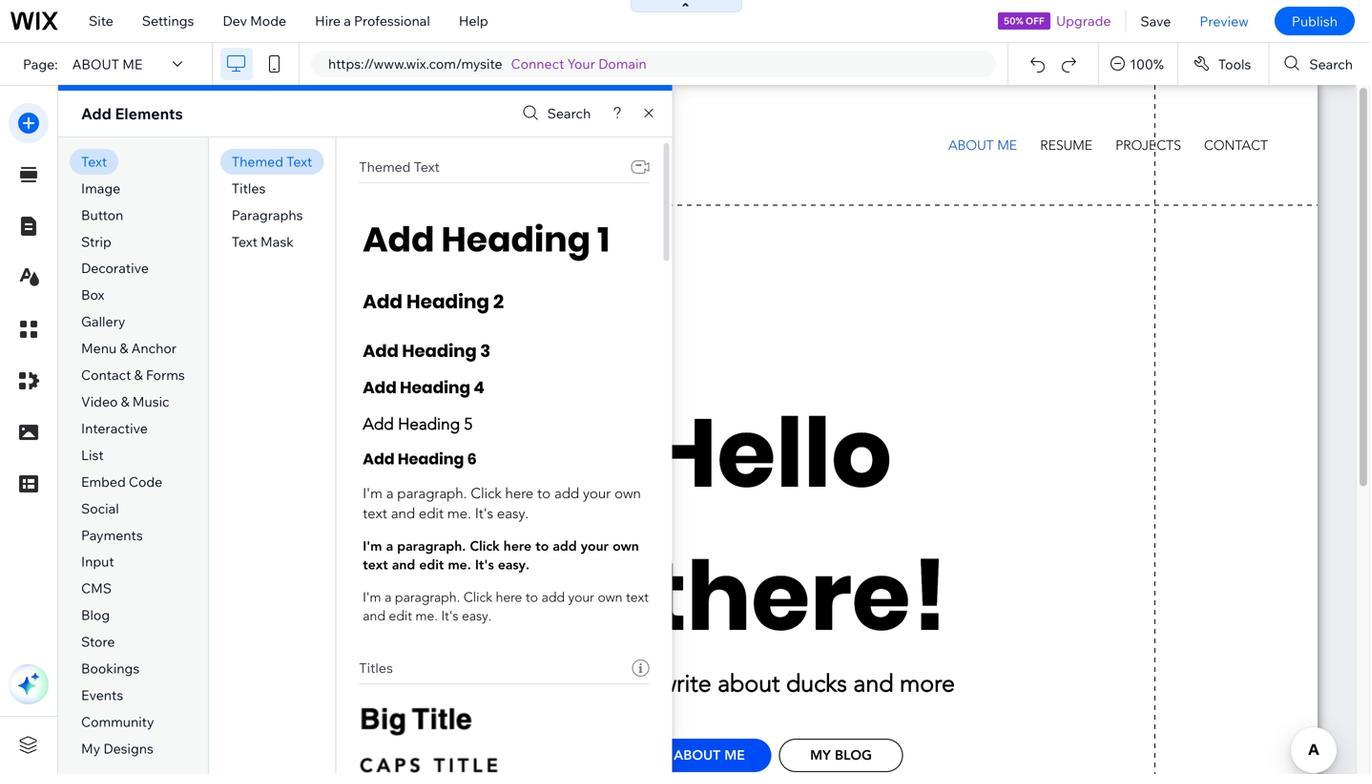 Task type: describe. For each thing, give the bounding box(es) containing it.
2 vertical spatial add
[[542, 589, 565, 605]]

50%
[[1005, 15, 1024, 27]]

2 vertical spatial and
[[363, 608, 386, 624]]

my
[[81, 740, 100, 757]]

blog
[[81, 607, 110, 624]]

0 horizontal spatial themed
[[232, 153, 284, 170]]

1 vertical spatial paragraph.
[[397, 539, 466, 554]]

add heading 4
[[363, 376, 485, 399]]

save
[[1141, 13, 1172, 29]]

1 vertical spatial add
[[553, 539, 577, 554]]

connect
[[511, 55, 565, 72]]

decorative
[[81, 260, 149, 277]]

add for add heading 6
[[363, 448, 395, 470]]

50% off
[[1005, 15, 1045, 27]]

1 vertical spatial here
[[504, 539, 532, 554]]

embed
[[81, 473, 126, 490]]

0 vertical spatial edit
[[419, 505, 444, 522]]

https://www.wix.com/mysite
[[328, 55, 503, 72]]

0 vertical spatial add
[[555, 485, 580, 502]]

add heading 5
[[363, 414, 473, 434]]

add for add heading 4
[[363, 376, 397, 399]]

about
[[72, 56, 119, 72]]

mask
[[261, 233, 294, 250]]

add elements
[[81, 104, 183, 123]]

text up image
[[81, 153, 107, 170]]

& for anchor
[[120, 340, 128, 357]]

https://www.wix.com/mysite connect your domain
[[328, 55, 647, 72]]

2 vertical spatial here
[[496, 589, 523, 605]]

add heading 2
[[363, 288, 504, 315]]

add for add elements
[[81, 104, 112, 123]]

1 vertical spatial it's
[[475, 557, 494, 573]]

0 vertical spatial your
[[583, 485, 611, 502]]

0 horizontal spatial themed text
[[232, 153, 312, 170]]

help
[[459, 12, 489, 29]]

text mask
[[232, 233, 294, 250]]

gallery
[[81, 313, 125, 330]]

0 vertical spatial search button
[[1270, 43, 1371, 85]]

settings
[[142, 12, 194, 29]]

code
[[129, 473, 163, 490]]

text up add heading 1
[[414, 158, 440, 175]]

add for add heading 3
[[363, 339, 399, 363]]

contact & forms
[[81, 367, 185, 383]]

publish
[[1293, 13, 1338, 29]]

0 vertical spatial titles
[[232, 180, 266, 197]]

2 vertical spatial your
[[569, 589, 595, 605]]

0 vertical spatial own
[[615, 485, 641, 502]]

heading for 3
[[402, 339, 477, 363]]

2 i'm a paragraph. click here to add your own text and edit me. it's easy. from the top
[[363, 539, 639, 573]]

contact
[[81, 367, 131, 383]]

0 vertical spatial here
[[506, 485, 534, 502]]

1 vertical spatial search button
[[518, 100, 591, 127]]

bookings
[[81, 660, 140, 677]]

me
[[122, 56, 143, 72]]

1 i'm a paragraph. click here to add your own text and edit me. it's easy. from the top
[[363, 485, 641, 522]]

1 vertical spatial your
[[581, 539, 609, 554]]

2 vertical spatial it's
[[442, 608, 459, 624]]

2 vertical spatial to
[[526, 589, 538, 605]]

community
[[81, 714, 154, 730]]

payments
[[81, 527, 143, 543]]

0 vertical spatial click
[[471, 485, 502, 502]]

1 vertical spatial and
[[392, 557, 416, 573]]

cms
[[81, 580, 112, 597]]

0 vertical spatial search
[[1310, 56, 1354, 72]]

input
[[81, 553, 114, 570]]



Task type: vqa. For each thing, say whether or not it's contained in the screenshot.
apps to help you in the left bottom of the page
no



Task type: locate. For each thing, give the bounding box(es) containing it.
1 vertical spatial click
[[470, 539, 500, 554]]

i'm
[[363, 485, 383, 502], [363, 539, 382, 554], [363, 589, 381, 605]]

video
[[81, 393, 118, 410]]

tools
[[1219, 56, 1252, 72]]

0 vertical spatial &
[[120, 340, 128, 357]]

2 vertical spatial i'm a paragraph. click here to add your own text and edit me. it's easy.
[[363, 589, 649, 624]]

heading for 5
[[398, 414, 460, 434]]

1 horizontal spatial themed text
[[359, 158, 440, 175]]

paragraphs
[[232, 207, 303, 223]]

add down the add heading 5
[[363, 448, 395, 470]]

add up add heading 4
[[363, 339, 399, 363]]

heading left the 2
[[407, 288, 490, 315]]

and
[[391, 505, 415, 522], [392, 557, 416, 573], [363, 608, 386, 624]]

interactive
[[81, 420, 148, 437]]

box
[[81, 287, 104, 303]]

upgrade
[[1057, 12, 1112, 29]]

1 vertical spatial &
[[134, 367, 143, 383]]

your
[[568, 55, 596, 72]]

edit
[[419, 505, 444, 522], [419, 557, 444, 573], [389, 608, 412, 624]]

hire
[[315, 12, 341, 29]]

preview
[[1200, 13, 1250, 29]]

4
[[474, 376, 485, 399]]

themed text
[[232, 153, 312, 170], [359, 158, 440, 175]]

publish button
[[1275, 7, 1356, 35]]

elements
[[115, 104, 183, 123]]

add up add heading 2
[[363, 215, 435, 263]]

heading up add heading 6
[[398, 414, 460, 434]]

& for music
[[121, 393, 130, 410]]

i'm a paragraph. click here to add your own text and edit me. it's easy.
[[363, 485, 641, 522], [363, 539, 639, 573], [363, 589, 649, 624]]

add for add heading 5
[[363, 414, 394, 434]]

3 i'm from the top
[[363, 589, 381, 605]]

1 i'm from the top
[[363, 485, 383, 502]]

6
[[467, 448, 477, 470]]

add heading 1
[[363, 215, 610, 263]]

mode
[[250, 12, 286, 29]]

off
[[1026, 15, 1045, 27]]

designs
[[103, 740, 154, 757]]

0 vertical spatial to
[[538, 485, 551, 502]]

0 vertical spatial i'm a paragraph. click here to add your own text and edit me. it's easy.
[[363, 485, 641, 522]]

search button
[[1270, 43, 1371, 85], [518, 100, 591, 127]]

1 horizontal spatial search button
[[1270, 43, 1371, 85]]

0 vertical spatial it's
[[475, 505, 494, 522]]

me.
[[448, 505, 472, 522], [448, 557, 471, 573], [416, 608, 438, 624]]

about me
[[72, 56, 143, 72]]

3
[[480, 339, 491, 363]]

&
[[120, 340, 128, 357], [134, 367, 143, 383], [121, 393, 130, 410]]

add down about
[[81, 104, 112, 123]]

search button down connect
[[518, 100, 591, 127]]

add up the add heading 5
[[363, 376, 397, 399]]

1 horizontal spatial themed
[[359, 158, 411, 175]]

menu & anchor
[[81, 340, 177, 357]]

2 vertical spatial edit
[[389, 608, 412, 624]]

2 vertical spatial paragraph.
[[395, 589, 460, 605]]

0 vertical spatial i'm
[[363, 485, 383, 502]]

dev mode
[[223, 12, 286, 29]]

heading down the add heading 5
[[398, 448, 464, 470]]

save button
[[1127, 0, 1186, 42]]

2 vertical spatial click
[[464, 589, 493, 605]]

paragraph.
[[398, 485, 467, 502], [397, 539, 466, 554], [395, 589, 460, 605]]

& right video
[[121, 393, 130, 410]]

0 horizontal spatial search
[[548, 105, 591, 122]]

my designs
[[81, 740, 154, 757]]

it's
[[475, 505, 494, 522], [475, 557, 494, 573], [442, 608, 459, 624]]

button
[[81, 207, 123, 223]]

to
[[538, 485, 551, 502], [536, 539, 549, 554], [526, 589, 538, 605]]

5
[[464, 414, 473, 434]]

2 i'm from the top
[[363, 539, 382, 554]]

1 vertical spatial easy.
[[498, 557, 530, 573]]

0 vertical spatial easy.
[[497, 505, 529, 522]]

heading up the 2
[[442, 215, 591, 263]]

0 vertical spatial and
[[391, 505, 415, 522]]

here
[[506, 485, 534, 502], [504, 539, 532, 554], [496, 589, 523, 605]]

text
[[81, 153, 107, 170], [287, 153, 312, 170], [414, 158, 440, 175], [232, 233, 258, 250]]

1 vertical spatial search
[[548, 105, 591, 122]]

themed
[[232, 153, 284, 170], [359, 158, 411, 175]]

text
[[363, 505, 387, 522], [363, 557, 388, 573], [626, 589, 649, 605]]

& left forms on the left of page
[[134, 367, 143, 383]]

1 vertical spatial own
[[613, 539, 639, 554]]

1 horizontal spatial titles
[[359, 660, 393, 676]]

1 vertical spatial to
[[536, 539, 549, 554]]

your
[[583, 485, 611, 502], [581, 539, 609, 554], [569, 589, 595, 605]]

add up add heading 6
[[363, 414, 394, 434]]

1
[[598, 215, 610, 263]]

heading for 1
[[442, 215, 591, 263]]

search down publish button
[[1310, 56, 1354, 72]]

easy.
[[497, 505, 529, 522], [498, 557, 530, 573], [462, 608, 492, 624]]

embed code
[[81, 473, 163, 490]]

2 vertical spatial own
[[598, 589, 623, 605]]

tools button
[[1179, 43, 1269, 85]]

1 vertical spatial edit
[[419, 557, 444, 573]]

0 vertical spatial text
[[363, 505, 387, 522]]

0 horizontal spatial titles
[[232, 180, 266, 197]]

add heading 6
[[363, 448, 477, 470]]

0 vertical spatial me.
[[448, 505, 472, 522]]

heading down add heading 3 at the left top
[[400, 376, 471, 399]]

1 vertical spatial titles
[[359, 660, 393, 676]]

heading for 2
[[407, 288, 490, 315]]

add for add heading 2
[[363, 288, 403, 315]]

text up paragraphs
[[287, 153, 312, 170]]

text left mask
[[232, 233, 258, 250]]

3 i'm a paragraph. click here to add your own text and edit me. it's easy. from the top
[[363, 589, 649, 624]]

2 vertical spatial i'm
[[363, 589, 381, 605]]

dev
[[223, 12, 247, 29]]

1 vertical spatial me.
[[448, 557, 471, 573]]

preview button
[[1186, 0, 1264, 42]]

search down your on the top left of page
[[548, 105, 591, 122]]

titles
[[232, 180, 266, 197], [359, 660, 393, 676]]

events
[[81, 687, 123, 704]]

2 vertical spatial text
[[626, 589, 649, 605]]

heading for 4
[[400, 376, 471, 399]]

add for add heading 1
[[363, 215, 435, 263]]

domain
[[599, 55, 647, 72]]

2
[[494, 288, 504, 315]]

& for forms
[[134, 367, 143, 383]]

video & music
[[81, 393, 170, 410]]

2 vertical spatial easy.
[[462, 608, 492, 624]]

add
[[81, 104, 112, 123], [363, 215, 435, 263], [363, 288, 403, 315], [363, 339, 399, 363], [363, 376, 397, 399], [363, 414, 394, 434], [363, 448, 395, 470]]

strip
[[81, 233, 112, 250]]

2 vertical spatial me.
[[416, 608, 438, 624]]

& right menu
[[120, 340, 128, 357]]

0 horizontal spatial search button
[[518, 100, 591, 127]]

professional
[[354, 12, 430, 29]]

image
[[81, 180, 120, 197]]

1 vertical spatial text
[[363, 557, 388, 573]]

1 horizontal spatial search
[[1310, 56, 1354, 72]]

100% button
[[1100, 43, 1178, 85]]

store
[[81, 634, 115, 650]]

100%
[[1131, 56, 1165, 72]]

site
[[89, 12, 113, 29]]

heading for 6
[[398, 448, 464, 470]]

search button down the publish
[[1270, 43, 1371, 85]]

music
[[133, 393, 170, 410]]

0 vertical spatial paragraph.
[[398, 485, 467, 502]]

own
[[615, 485, 641, 502], [613, 539, 639, 554], [598, 589, 623, 605]]

forms
[[146, 367, 185, 383]]

1 vertical spatial i'm
[[363, 539, 382, 554]]

heading up add heading 4
[[402, 339, 477, 363]]

menu
[[81, 340, 117, 357]]

2 vertical spatial &
[[121, 393, 130, 410]]

list
[[81, 447, 104, 463]]

add up add heading 3 at the left top
[[363, 288, 403, 315]]

click
[[471, 485, 502, 502], [470, 539, 500, 554], [464, 589, 493, 605]]

1 vertical spatial i'm a paragraph. click here to add your own text and edit me. it's easy.
[[363, 539, 639, 573]]

hire a professional
[[315, 12, 430, 29]]

social
[[81, 500, 119, 517]]

anchor
[[131, 340, 177, 357]]

add heading 3
[[363, 339, 491, 363]]

add
[[555, 485, 580, 502], [553, 539, 577, 554], [542, 589, 565, 605]]



